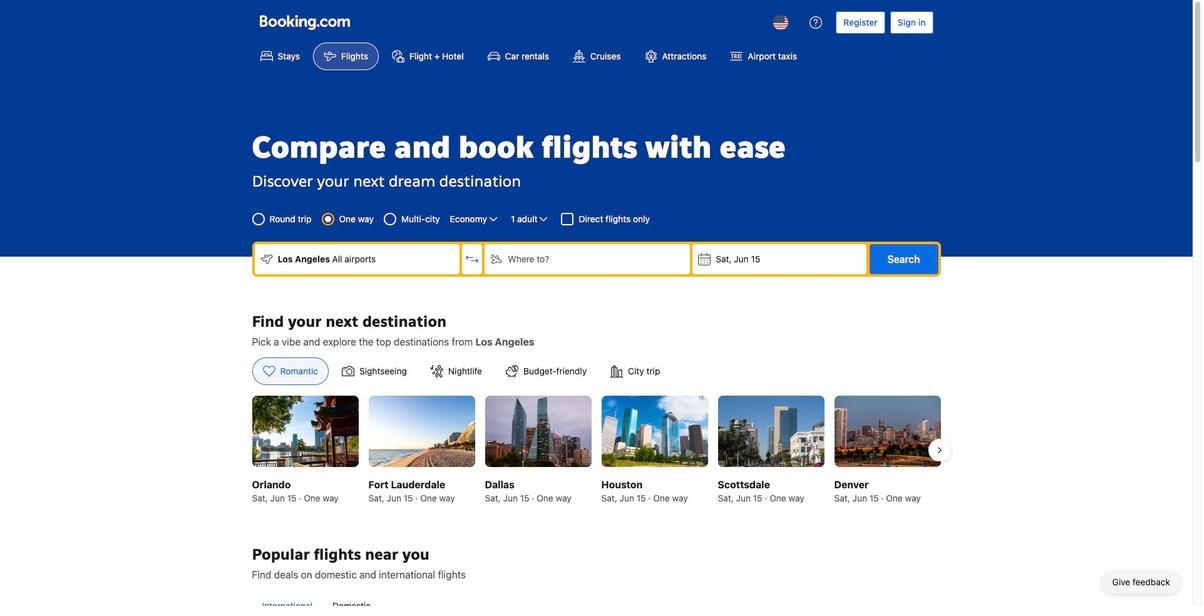 Task type: vqa. For each thing, say whether or not it's contained in the screenshot.
tab list
yes



Task type: describe. For each thing, give the bounding box(es) containing it.
0 vertical spatial tab list
[[242, 358, 951, 386]]



Task type: locate. For each thing, give the bounding box(es) containing it.
flights homepage image
[[260, 15, 350, 30]]

1 vertical spatial tab list
[[252, 590, 941, 606]]

tab list
[[242, 358, 951, 386], [252, 590, 941, 606]]

region
[[242, 391, 951, 510]]



